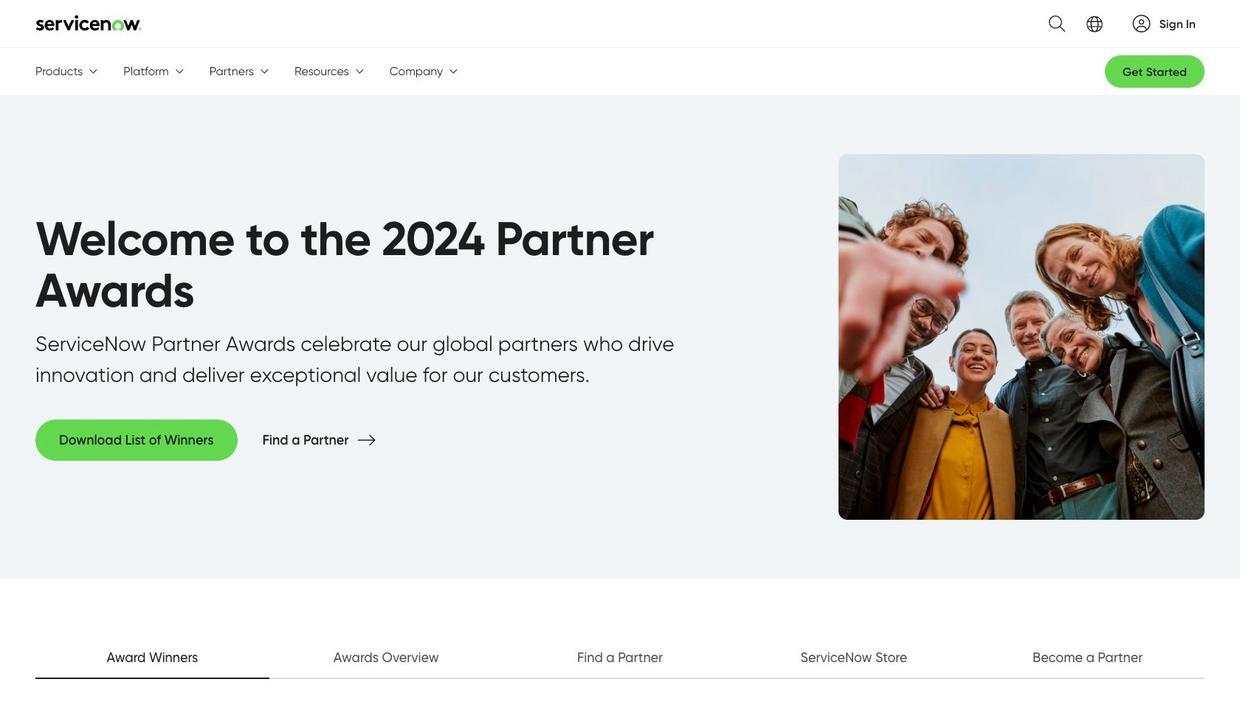 Task type: locate. For each thing, give the bounding box(es) containing it.
search image
[[1040, 7, 1065, 41]]

arc image
[[1133, 14, 1150, 32]]



Task type: describe. For each thing, give the bounding box(es) containing it.
servicenow image
[[35, 15, 142, 31]]



Task type: vqa. For each thing, say whether or not it's contained in the screenshot.
with
no



